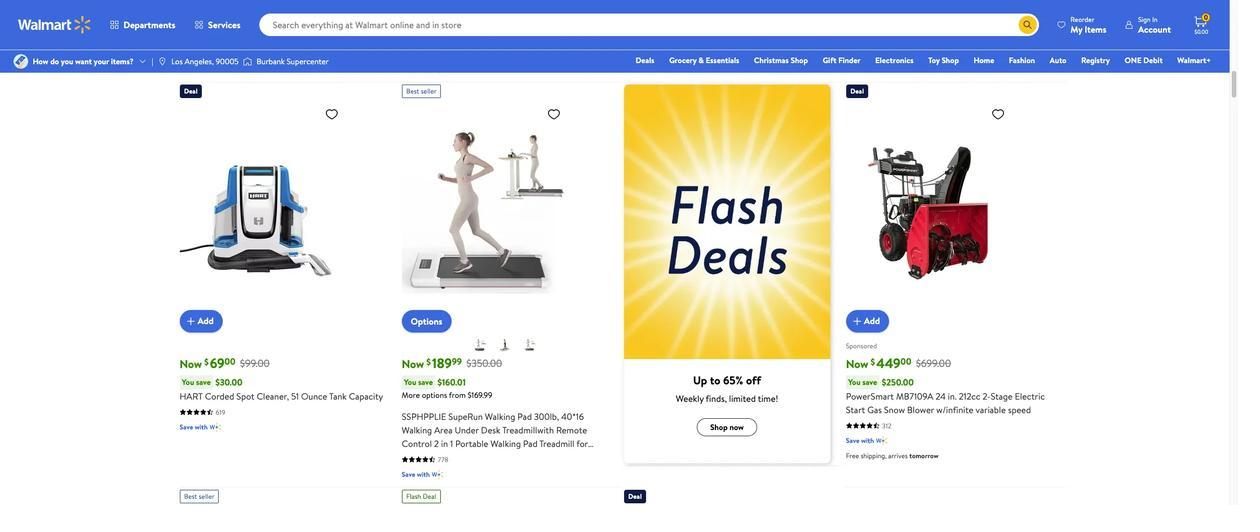 Task type: locate. For each thing, give the bounding box(es) containing it.
you inside you save $250.00 powersmart mb7109a 24 in. 212cc 2-stage electric start gas snow blower w/infinite variable speed
[[849, 377, 861, 388]]

walmart plus image down tie
[[432, 64, 444, 75]]

save inside "you save $160.01 more options from $169.99"
[[418, 377, 433, 388]]

powersmart mb7109a 24 in. 212cc 2-stage electric start gas snow blower w/infinite variable speed image
[[846, 102, 1010, 324]]

$ left 189
[[427, 356, 431, 368]]

add button for 449
[[846, 310, 890, 333]]

items?
[[111, 56, 134, 67]]

00 for 69
[[225, 355, 236, 368]]

0 horizontal spatial $
[[204, 356, 209, 368]]

women's up 3x
[[513, 18, 548, 31]]

2 shop from the left
[[942, 55, 959, 66]]

0 horizontal spatial now
[[180, 356, 202, 372]]

angeles,
[[185, 56, 214, 67]]

1 horizontal spatial you
[[404, 377, 417, 388]]

2 horizontal spatial 3
[[894, 0, 898, 10]]

to
[[710, 373, 721, 388]]

black
[[912, 12, 933, 24]]

smart
[[956, 0, 980, 10]]

1 horizontal spatial shop
[[942, 55, 959, 66]]

0
[[1205, 13, 1209, 22]]

$99.00
[[240, 357, 270, 371]]

2 horizontal spatial you
[[849, 377, 861, 388]]

0 horizontal spatial women's
[[460, 18, 495, 31]]

2 $ from the left
[[427, 356, 431, 368]]

1 00 from the left
[[225, 355, 236, 368]]

walmart plus image down 312
[[877, 435, 888, 447]]

add to cart image
[[184, 315, 198, 328], [851, 315, 864, 328]]

1 vertical spatial +
[[649, 12, 655, 24]]

0 horizontal spatial +
[[649, 12, 655, 24]]

1 add button from the left
[[180, 310, 223, 333]]

xbox up white
[[624, 0, 643, 10]]

add to cart image for 69
[[184, 315, 198, 328]]

shop
[[791, 55, 808, 66], [942, 55, 959, 66]]

now inside 'now $ 69 00 $99.00'
[[180, 356, 202, 372]]

free shipping, arrives tomorrow
[[846, 451, 939, 461]]

0 horizontal spatial best
[[184, 492, 197, 501]]

2 vertical spatial 3
[[438, 49, 442, 59]]

flash
[[406, 492, 421, 501]]

2 horizontal spatial save
[[863, 377, 878, 388]]

1 vertical spatial pad
[[523, 438, 538, 450]]

 image right |
[[158, 57, 167, 66]]

tie
[[442, 32, 453, 44]]

add button up sponsored
[[846, 310, 890, 333]]

now inside now $ 189 99 $350.00
[[402, 356, 424, 372]]

1 horizontal spatial 00
[[901, 355, 912, 368]]

0 horizontal spatial add button
[[180, 310, 223, 333]]

& right grocery
[[699, 55, 704, 66]]

month
[[664, 12, 690, 24]]

3 inside amazfit bip 3 urban edition smart watch: health & fitness tracker - black
[[894, 0, 898, 10]]

time!
[[758, 392, 779, 405]]

00 inside 'now $ 69 00 $99.00'
[[225, 355, 236, 368]]

now for 189
[[402, 356, 424, 372]]

women's
[[460, 18, 495, 31], [513, 18, 548, 31]]

 image right 90005
[[243, 56, 252, 67]]

2 add to cart image from the left
[[851, 315, 864, 328]]

+ down series
[[649, 12, 655, 24]]

now inside now $ 449 00 $699.00
[[846, 356, 869, 372]]

2-
[[983, 390, 991, 403]]

walking up control
[[402, 424, 432, 436]]

$ left 69
[[204, 356, 209, 368]]

3 $ from the left
[[871, 356, 876, 368]]

2 vertical spatial walking
[[491, 438, 521, 450]]

$160.01
[[438, 376, 466, 389]]

$ left 449
[[871, 356, 876, 368]]

00 for 449
[[901, 355, 912, 368]]

1 vertical spatial seller
[[199, 492, 215, 501]]

save up powersmart
[[863, 377, 878, 388]]

0 horizontal spatial &
[[699, 55, 704, 66]]

0 horizontal spatial add
[[198, 315, 214, 327]]

save up finder
[[846, 44, 860, 53]]

sponsored
[[846, 341, 877, 351]]

3 down maxwell
[[438, 49, 442, 59]]

desk
[[481, 424, 501, 436]]

programs,
[[180, 12, 219, 24]]

save for 189
[[418, 377, 433, 388]]

you inside "you save $160.01 more options from $169.99"
[[404, 377, 417, 388]]

ice
[[239, 0, 251, 10]]

 image
[[14, 54, 28, 69], [243, 56, 252, 67], [158, 57, 167, 66]]

0 horizontal spatial save
[[196, 377, 211, 388]]

save for walmart plus icon below tie
[[402, 64, 415, 74]]

 image for burbank
[[243, 56, 252, 67]]

0 vertical spatial 3
[[894, 0, 898, 10]]

sign in to add to favorites list, hart corded spot cleaner, 51 ounce tank capacity image
[[325, 107, 339, 121]]

with left tie
[[423, 32, 440, 44]]

& right health on the top right of page
[[1039, 0, 1045, 10]]

save with down hart
[[180, 422, 208, 432]]

0 vertical spatial best seller
[[406, 86, 437, 96]]

1 add from the left
[[198, 315, 214, 327]]

0 horizontal spatial xbox
[[624, 0, 643, 10]]

save inside you save $250.00 powersmart mb7109a 24 in. 212cc 2-stage electric start gas snow blower w/infinite variable speed
[[863, 377, 878, 388]]

0 vertical spatial &
[[1039, 0, 1045, 10]]

blower
[[908, 404, 935, 416]]

pass
[[717, 12, 734, 24]]

1 horizontal spatial women's
[[513, 18, 548, 31]]

grocery
[[670, 55, 697, 66]]

walmart plus image down 56
[[877, 43, 888, 54]]

my
[[1071, 23, 1083, 35]]

walmart plus image down 778
[[432, 469, 444, 480]]

speed
[[1009, 404, 1032, 416]]

add for 449
[[864, 315, 881, 327]]

now for 69
[[180, 356, 202, 372]]

save for walmart plus image to the bottom
[[402, 470, 415, 479]]

$ inside now $ 189 99 $350.00
[[427, 356, 431, 368]]

0 horizontal spatial 00
[[225, 355, 236, 368]]

2 add from the left
[[864, 315, 881, 327]]

add to cart image up 'now $ 69 00 $99.00'
[[184, 315, 198, 328]]

1 add to cart image from the left
[[184, 315, 198, 328]]

$169.99
[[468, 390, 493, 401]]

1 horizontal spatial &
[[1039, 0, 1045, 10]]

449
[[877, 353, 901, 373]]

one debit link
[[1120, 54, 1168, 67]]

now $ 69 00 $99.00
[[180, 353, 270, 373]]

add up sponsored
[[864, 315, 881, 327]]

xbox
[[624, 0, 643, 10], [686, 0, 705, 10]]

0 vertical spatial +
[[678, 0, 684, 10]]

 image left how
[[14, 54, 28, 69]]

seller
[[421, 86, 437, 96], [199, 492, 215, 501]]

tank
[[329, 390, 347, 403]]

game
[[692, 12, 715, 24]]

0 horizontal spatial you
[[182, 377, 194, 388]]

2
[[434, 438, 439, 450]]

save up hart
[[196, 377, 211, 388]]

2 00 from the left
[[901, 355, 912, 368]]

now left 189
[[402, 356, 424, 372]]

you for 449
[[849, 377, 861, 388]]

3 you from the left
[[849, 377, 861, 388]]

burbank
[[257, 56, 285, 67]]

1 you from the left
[[182, 377, 194, 388]]

now for 449
[[846, 356, 869, 372]]

1 vertical spatial 3
[[657, 12, 662, 24]]

save down hart
[[180, 422, 193, 432]]

pad up treadmillwith on the left of the page
[[518, 410, 532, 423]]

1 xbox from the left
[[624, 0, 643, 10]]

00 inside now $ 449 00 $699.00
[[901, 355, 912, 368]]

3x
[[505, 32, 515, 44]]

 image for los
[[158, 57, 167, 66]]

black image
[[473, 339, 487, 352]]

hart
[[180, 390, 203, 403]]

0 horizontal spatial shop
[[791, 55, 808, 66]]

save with up finder
[[846, 44, 875, 53]]

& inside amazfit bip 3 urban edition smart watch: health & fitness tracker - black
[[1039, 0, 1045, 10]]

best
[[406, 86, 419, 96], [184, 492, 197, 501]]

xbox up game
[[686, 0, 705, 10]]

save for walmart plus icon underneath the 979
[[180, 44, 193, 53]]

1 vertical spatial best seller
[[184, 492, 215, 501]]

90005
[[216, 56, 239, 67]]

creami,
[[202, 0, 237, 10]]

1 horizontal spatial save
[[418, 377, 433, 388]]

do
[[50, 56, 59, 67]]

$ inside now $ 449 00 $699.00
[[871, 356, 876, 368]]

gas
[[868, 404, 882, 416]]

0 horizontal spatial seller
[[199, 492, 215, 501]]

you up hart
[[182, 377, 194, 388]]

$350.00
[[467, 357, 502, 371]]

00 up $250.00
[[901, 355, 912, 368]]

auto
[[1050, 55, 1067, 66]]

Search search field
[[259, 14, 1040, 36]]

with
[[423, 32, 440, 44], [195, 44, 208, 53], [862, 44, 875, 53], [417, 64, 430, 74], [195, 422, 208, 432], [862, 436, 875, 445], [417, 470, 430, 479]]

$ inside 'now $ 69 00 $99.00'
[[204, 356, 209, 368]]

$ for 189
[[427, 356, 431, 368]]

2 you from the left
[[404, 377, 417, 388]]

now $ 449 00 $699.00
[[846, 353, 952, 373]]

start
[[846, 404, 866, 416]]

00
[[225, 355, 236, 368], [901, 355, 912, 368]]

robot
[[784, 0, 808, 10]]

you up powersmart
[[849, 377, 861, 388]]

plus
[[551, 18, 566, 31]]

0 horizontal spatial add to cart image
[[184, 315, 198, 328]]

1 horizontal spatial walmart plus image
[[877, 43, 888, 54]]

departments button
[[100, 11, 185, 38]]

now left 69
[[180, 356, 202, 372]]

home link
[[969, 54, 1000, 67]]

add up 69
[[198, 315, 214, 327]]

1 shop from the left
[[791, 55, 808, 66]]

now $ 189 99 $350.00
[[402, 353, 502, 373]]

3 right bip
[[894, 0, 898, 10]]

save up free
[[846, 436, 860, 445]]

mb7109a
[[897, 390, 934, 403]]

pad
[[518, 410, 532, 423], [523, 438, 538, 450]]

save for 449
[[863, 377, 878, 388]]

women's up sizes
[[460, 18, 495, 31]]

free
[[846, 451, 860, 461]]

walmart plus image
[[210, 43, 221, 54], [432, 64, 444, 75], [210, 422, 221, 433], [877, 435, 888, 447]]

1 horizontal spatial 3
[[657, 12, 662, 24]]

one-
[[317, 0, 337, 10]]

2 save from the left
[[418, 377, 433, 388]]

0 vertical spatial best
[[406, 86, 419, 96]]

electronics
[[876, 55, 914, 66]]

1 vertical spatial walking
[[402, 424, 432, 436]]

you up more
[[404, 377, 417, 388]]

cleaner,
[[257, 390, 289, 403]]

2 horizontal spatial  image
[[243, 56, 252, 67]]

1 horizontal spatial +
[[678, 0, 684, 10]]

0 horizontal spatial  image
[[14, 54, 28, 69]]

1 horizontal spatial add
[[864, 315, 881, 327]]

save up options
[[418, 377, 433, 388]]

amazfit bip 3 urban edition smart watch: health & fitness tracker - black
[[846, 0, 1045, 24]]

1 $ from the left
[[204, 356, 209, 368]]

registry link
[[1077, 54, 1116, 67]]

189
[[432, 353, 452, 373]]

off
[[746, 373, 761, 388]]

with up shipping,
[[862, 436, 875, 445]]

walmart plus image
[[877, 43, 888, 54], [432, 469, 444, 480]]

add button up 69
[[180, 310, 223, 333]]

walking up desk
[[485, 410, 516, 423]]

ounce
[[301, 390, 327, 403]]

pad down treadmillwith on the left of the page
[[523, 438, 538, 450]]

walking down desk
[[491, 438, 521, 450]]

save with down coat
[[402, 64, 430, 74]]

1 vertical spatial best
[[184, 492, 197, 501]]

2 horizontal spatial now
[[846, 356, 869, 372]]

0 vertical spatial seller
[[421, 86, 437, 96]]

sign in to add to favorites list, powersmart mb7109a 24 in. 212cc 2-stage electric start gas snow blower w/infinite variable speed image
[[992, 107, 1006, 121]]

1 horizontal spatial $
[[427, 356, 431, 368]]

778
[[438, 455, 449, 465]]

2 add button from the left
[[846, 310, 890, 333]]

tomorrow
[[910, 451, 939, 461]]

flash deal
[[406, 492, 436, 501]]

1 horizontal spatial add button
[[846, 310, 890, 333]]

up to 65% off weekly finds, limited time!
[[676, 373, 779, 405]]

$
[[204, 356, 209, 368], [427, 356, 431, 368], [871, 356, 876, 368]]

$ for 69
[[204, 356, 209, 368]]

maxwell
[[426, 18, 458, 31]]

00 up $30.00
[[225, 355, 236, 368]]

3 down series
[[657, 12, 662, 24]]

0 horizontal spatial walmart plus image
[[432, 469, 444, 480]]

979
[[216, 29, 227, 39]]

save up los
[[180, 44, 193, 53]]

finder
[[839, 55, 861, 66]]

0 vertical spatial walmart plus image
[[877, 43, 888, 54]]

2 now from the left
[[402, 356, 424, 372]]

24
[[936, 390, 946, 403]]

shop right toy
[[942, 55, 959, 66]]

1 horizontal spatial now
[[402, 356, 424, 372]]

shop right 'christmas'
[[791, 55, 808, 66]]

1 save from the left
[[196, 377, 211, 388]]

3 now from the left
[[846, 356, 869, 372]]

$0.00
[[1195, 28, 1209, 36]]

1 now from the left
[[180, 356, 202, 372]]

for
[[577, 438, 588, 450]]

+ right s
[[678, 0, 684, 10]]

$250.00
[[882, 376, 914, 389]]

0 vertical spatial walking
[[485, 410, 516, 423]]

add to cart image up sponsored
[[851, 315, 864, 328]]

now down sponsored
[[846, 356, 869, 372]]

you
[[182, 377, 194, 388], [404, 377, 417, 388], [849, 377, 861, 388]]

you save $30.00 hart corded spot cleaner, 51 ounce tank capacity
[[180, 376, 383, 403]]

2 women's from the left
[[513, 18, 548, 31]]

1 horizontal spatial  image
[[158, 57, 167, 66]]

1 horizontal spatial best
[[406, 86, 419, 96]]

$699.00
[[916, 357, 952, 371]]

save up 'flash'
[[402, 470, 415, 479]]

options
[[422, 390, 447, 401]]

+
[[678, 0, 684, 10], [649, 12, 655, 24]]

save for walmart plus icon under 312
[[846, 436, 860, 445]]

save down coat
[[402, 64, 415, 74]]

walking
[[485, 410, 516, 423], [402, 424, 432, 436], [491, 438, 521, 450]]

1 horizontal spatial xbox
[[686, 0, 705, 10]]

walmart plus image down '619'
[[210, 422, 221, 433]]

2 horizontal spatial $
[[871, 356, 876, 368]]

1 horizontal spatial add to cart image
[[851, 315, 864, 328]]

3 save from the left
[[863, 377, 878, 388]]



Task type: vqa. For each thing, say whether or not it's contained in the screenshot.
the middle Walmart Plus icon
no



Task type: describe. For each thing, give the bounding box(es) containing it.
0 horizontal spatial best seller
[[184, 492, 215, 501]]

you save $160.01 more options from $169.99
[[402, 376, 493, 401]]

white image
[[523, 339, 536, 352]]

with down coat
[[417, 64, 430, 74]]

3 inside xbox series s + xbox wireless controller robot white + 3 month game pass
[[657, 12, 662, 24]]

toy
[[929, 55, 940, 66]]

jason maxwell women's and women's plus long coat with tie belt, sizes s-3x
[[402, 18, 588, 44]]

clear search field text image
[[1006, 20, 1015, 29]]

-
[[906, 12, 910, 24]]

series
[[646, 0, 669, 10]]

flash deals image
[[624, 84, 831, 359]]

superun
[[449, 410, 483, 423]]

2 xbox from the left
[[686, 0, 705, 10]]

more
[[402, 390, 420, 401]]

search icon image
[[1024, 20, 1033, 29]]

remote
[[556, 424, 587, 436]]

walmart plus image down the 979
[[210, 43, 221, 54]]

add to cart image for 449
[[851, 315, 864, 328]]

services button
[[185, 11, 250, 38]]

sign in to add to favorites list, ssphpplie superun walking pad 300lb, 40*16 walking area under desk treadmillwith remote control 2 in 1 portable walking pad treadmill for home/office(white) image
[[547, 107, 561, 121]]

shipping,
[[861, 451, 887, 461]]

with inside jason maxwell women's and women's plus long coat with tie belt, sizes s-3x
[[423, 32, 440, 44]]

Walmart Site-Wide search field
[[259, 14, 1040, 36]]

shop for christmas shop
[[791, 55, 808, 66]]

amazfit
[[846, 0, 877, 10]]

$30.00
[[215, 376, 243, 389]]

electric
[[1015, 390, 1046, 403]]

56
[[883, 29, 890, 39]]

control
[[402, 438, 432, 450]]

cream
[[253, 0, 279, 10]]

ssphpplie
[[402, 410, 446, 423]]

add for 69
[[198, 315, 214, 327]]

save for right walmart plus image
[[846, 44, 860, 53]]

in.
[[948, 390, 957, 403]]

your
[[94, 56, 109, 67]]

electronics link
[[871, 54, 919, 67]]

save with up 'flash'
[[402, 470, 430, 479]]

los angeles, 90005
[[171, 56, 239, 67]]

1 horizontal spatial seller
[[421, 86, 437, 96]]

51
[[291, 390, 299, 403]]

you inside you save $30.00 hart corded spot cleaner, 51 ounce tank capacity
[[182, 377, 194, 388]]

christmas
[[754, 55, 789, 66]]

walmart+
[[1178, 55, 1212, 66]]

 image for how
[[14, 54, 28, 69]]

1 women's from the left
[[460, 18, 495, 31]]

sizes
[[476, 32, 494, 44]]

ninja creami, ice cream maker, 5 one-touch programs, nc300
[[180, 0, 360, 24]]

coat
[[402, 32, 421, 44]]

reorder
[[1071, 14, 1095, 24]]

limited
[[729, 392, 756, 405]]

one
[[1125, 55, 1142, 66]]

with up angeles,
[[195, 44, 208, 53]]

ssphpplie superun walking pad 300lb, 40*16 walking area under desk treadmillwith remote control 2 in 1 portable walking pad treadmill for home/office(white) image
[[402, 102, 566, 324]]

s
[[671, 0, 676, 10]]

bip
[[879, 0, 891, 10]]

tracker
[[876, 12, 904, 24]]

hart corded spot cleaner, 51 ounce tank capacity image
[[180, 102, 343, 324]]

add button for 69
[[180, 310, 223, 333]]

5
[[310, 0, 315, 10]]

with up flash deal
[[417, 470, 430, 479]]

edition
[[927, 0, 954, 10]]

you save $250.00 powersmart mb7109a 24 in. 212cc 2-stage electric start gas snow blower w/infinite variable speed
[[846, 376, 1046, 416]]

spot
[[237, 390, 255, 403]]

fashion
[[1010, 55, 1036, 66]]

debit
[[1144, 55, 1163, 66]]

toy shop link
[[924, 54, 965, 67]]

maker,
[[281, 0, 308, 10]]

departments
[[124, 19, 175, 31]]

deals
[[636, 55, 655, 66]]

green image
[[498, 339, 511, 352]]

save with up angeles,
[[180, 44, 208, 53]]

powersmart
[[846, 390, 894, 403]]

0 horizontal spatial 3
[[438, 49, 442, 59]]

fashion link
[[1004, 54, 1041, 67]]

touch
[[337, 0, 360, 10]]

with up gift finder link
[[862, 44, 875, 53]]

under
[[455, 424, 479, 436]]

stage
[[991, 390, 1013, 403]]

deals link
[[631, 54, 660, 67]]

|
[[152, 56, 153, 67]]

1 vertical spatial &
[[699, 55, 704, 66]]

how
[[33, 56, 48, 67]]

312
[[883, 421, 892, 431]]

65%
[[724, 373, 744, 388]]

reorder my items
[[1071, 14, 1107, 35]]

1 horizontal spatial best seller
[[406, 86, 437, 96]]

40*16
[[562, 410, 584, 423]]

account
[[1139, 23, 1172, 35]]

health
[[1011, 0, 1037, 10]]

items
[[1085, 23, 1107, 35]]

portable
[[455, 438, 489, 450]]

save inside you save $30.00 hart corded spot cleaner, 51 ounce tank capacity
[[196, 377, 211, 388]]

save with up free
[[846, 436, 875, 445]]

variable
[[976, 404, 1006, 416]]

shop for toy shop
[[942, 55, 959, 66]]

christmas shop link
[[749, 54, 814, 67]]

controller
[[742, 0, 782, 10]]

you for 189
[[404, 377, 417, 388]]

want
[[75, 56, 92, 67]]

how do you want your items?
[[33, 56, 134, 67]]

snow
[[885, 404, 906, 416]]

home
[[974, 55, 995, 66]]

grocery & essentials link
[[664, 54, 745, 67]]

1 vertical spatial walmart plus image
[[432, 469, 444, 480]]

walmart image
[[18, 16, 91, 34]]

with down hart
[[195, 422, 208, 432]]

ssphpplie superun walking pad 300lb, 40*16 walking area under desk treadmillwith remote control 2 in 1 portable walking pad treadmill for home/office(white)
[[402, 410, 588, 463]]

gift finder link
[[818, 54, 866, 67]]

fitness
[[846, 12, 874, 24]]

sign
[[1139, 14, 1151, 24]]

0 vertical spatial pad
[[518, 410, 532, 423]]

finds,
[[706, 392, 727, 405]]

save for walmart plus icon underneath '619'
[[180, 422, 193, 432]]

w/infinite
[[937, 404, 974, 416]]

$ for 449
[[871, 356, 876, 368]]

christmas shop
[[754, 55, 808, 66]]



